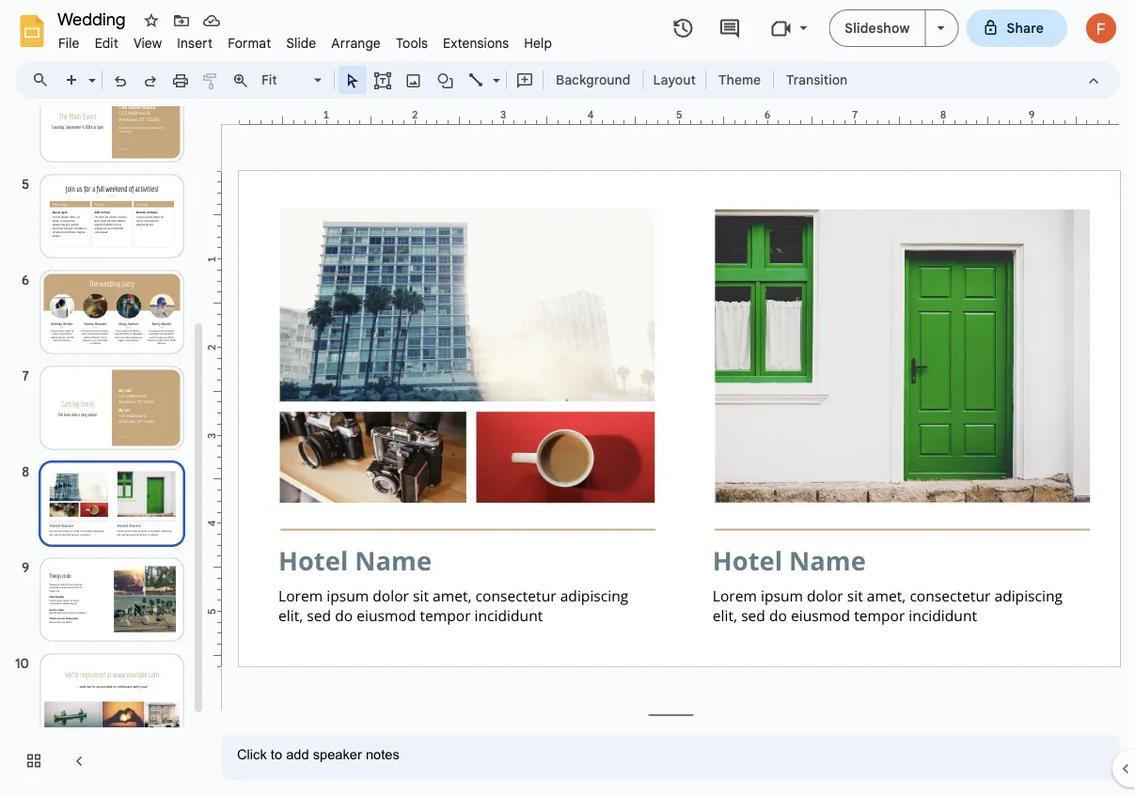Task type: locate. For each thing, give the bounding box(es) containing it.
insert image image
[[403, 67, 425, 93]]

new slide with layout image
[[84, 68, 96, 74]]

view
[[134, 35, 162, 51]]

background
[[556, 72, 631, 88]]

help
[[524, 35, 552, 51]]

background button
[[548, 66, 639, 94]]

slideshow
[[845, 20, 910, 36]]

help menu item
[[517, 32, 560, 54]]

main toolbar
[[56, 66, 857, 94]]

extensions
[[443, 35, 509, 51]]

file
[[58, 35, 80, 51]]

file menu item
[[51, 32, 87, 54]]

Star checkbox
[[138, 8, 165, 34]]

Menus field
[[24, 67, 65, 93]]

Zoom field
[[256, 67, 330, 94]]

navigation
[[0, 0, 207, 796]]

application
[[0, 0, 1136, 796]]

share
[[1007, 20, 1044, 36]]

menu bar
[[51, 24, 560, 56]]

tools
[[396, 35, 428, 51]]

Rename text field
[[51, 8, 136, 30]]

menu bar containing file
[[51, 24, 560, 56]]



Task type: vqa. For each thing, say whether or not it's contained in the screenshot.
ulleted list
no



Task type: describe. For each thing, give the bounding box(es) containing it.
slideshow button
[[829, 9, 926, 47]]

insert
[[177, 35, 213, 51]]

insert menu item
[[170, 32, 220, 54]]

theme button
[[710, 66, 770, 94]]

format
[[228, 35, 271, 51]]

share button
[[967, 9, 1068, 47]]

menu bar banner
[[0, 0, 1136, 796]]

menu bar inside the menu bar banner
[[51, 24, 560, 56]]

format menu item
[[220, 32, 279, 54]]

slide menu item
[[279, 32, 324, 54]]

edit menu item
[[87, 32, 126, 54]]

Zoom text field
[[259, 67, 311, 93]]

presentation options image
[[938, 26, 945, 30]]

layout button
[[648, 66, 702, 94]]

application containing slideshow
[[0, 0, 1136, 796]]

slide
[[286, 35, 316, 51]]

arrange
[[332, 35, 381, 51]]

arrange menu item
[[324, 32, 388, 54]]

tools menu item
[[388, 32, 436, 54]]

shape image
[[435, 67, 457, 93]]

transition button
[[778, 66, 856, 94]]

view menu item
[[126, 32, 170, 54]]

layout
[[653, 72, 696, 88]]

edit
[[95, 35, 118, 51]]

transition
[[787, 72, 848, 88]]

theme
[[719, 72, 761, 88]]

extensions menu item
[[436, 32, 517, 54]]



